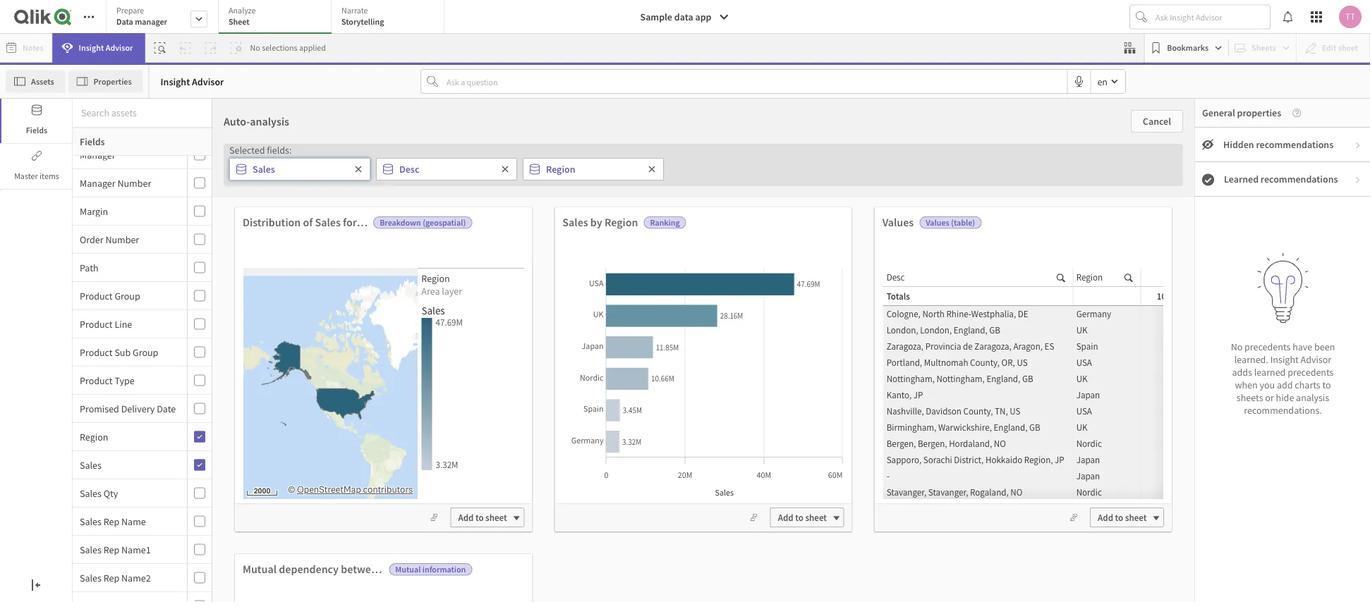 Task type: locate. For each thing, give the bounding box(es) containing it.
recommendations down help icon
[[1257, 138, 1334, 151]]

0 vertical spatial new
[[851, 358, 871, 372]]

2 rep from the top
[[104, 544, 119, 556]]

you left with
[[528, 405, 544, 418]]

new
[[851, 358, 871, 372], [635, 386, 652, 399], [855, 427, 873, 439]]

values
[[883, 215, 914, 229], [926, 217, 950, 228]]

nordic for bergen, bergen, hordaland, no
[[1077, 438, 1102, 450]]

no inside the no precedents have been learned. insight advisor adds learned precedents when you add charts to sheets or hide analysis recommendations.
[[1231, 340, 1243, 353]]

rep left name2
[[104, 572, 119, 585]]

manager menu item
[[73, 141, 212, 169]]

1 horizontal spatial no
[[1011, 487, 1023, 498]]

to inside . any found insights can be saved to this sheet.
[[730, 427, 739, 439]]

1 horizontal spatial london,
[[920, 324, 952, 336]]

region menu item
[[73, 423, 212, 452]]

2 horizontal spatial add to sheet button
[[1090, 508, 1164, 528]]

small image inside learned recommendations button
[[1203, 174, 1215, 186]]

analysis up 'selected fields:'
[[250, 114, 289, 128]]

data inside button
[[674, 11, 693, 23]]

0 horizontal spatial sheet.
[[549, 446, 574, 458]]

2 vertical spatial uk
[[1077, 422, 1088, 433]]

advisor up be
[[691, 407, 720, 418]]

england, up zaragoza, provincia de zaragoza, aragon, es
[[954, 324, 988, 336]]

1 horizontal spatial add to sheet button
[[770, 508, 845, 528]]

1 horizontal spatial bergen,
[[918, 438, 947, 450]]

generate
[[443, 405, 479, 418]]

learned
[[1224, 173, 1259, 186]]

1 rep from the top
[[104, 516, 119, 528]]

london, down 'cologne,'
[[887, 324, 919, 336]]

desc right deselect field icon
[[399, 163, 419, 176]]

directly
[[504, 386, 535, 399]]

number inside menu item
[[117, 177, 151, 189]]

Search assets text field
[[73, 100, 212, 126]]

bergen, up sorachi
[[918, 438, 947, 450]]

sorachi
[[924, 454, 953, 466]]

values left (table)
[[926, 217, 950, 228]]

cologne, north rhine-westphalia, de
[[887, 308, 1029, 320]]

explore inside 'explore your data directly or let qlik generate insights for you with'
[[430, 386, 461, 399]]

sales right between
[[385, 562, 411, 577]]

stavanger, stavanger, rogaland, no
[[887, 487, 1023, 498]]

jp right kanto,
[[914, 389, 923, 401]]

0 vertical spatial insight advisor
[[79, 42, 133, 53]]

product for product group
[[80, 290, 113, 302]]

mutual left 'information'
[[395, 565, 421, 576]]

2 deselect field image from the left
[[648, 165, 656, 174]]

usa for nashville, davidson county, tn, us
[[1077, 405, 1092, 417]]

no up adds
[[1231, 340, 1243, 353]]

1 vertical spatial japan
[[1077, 454, 1100, 466]]

county, down zaragoza, provincia de zaragoza, aragon, es
[[970, 357, 1000, 368]]

sales qty menu item
[[73, 480, 212, 508]]

1 vertical spatial explore
[[430, 386, 461, 399]]

region inside menu item
[[80, 431, 108, 444]]

tab list containing prepare
[[106, 0, 450, 35]]

0 vertical spatial manager
[[80, 149, 115, 161]]

no selections applied
[[250, 42, 326, 53]]

1 horizontal spatial add to sheet
[[778, 512, 827, 524]]

3 add to sheet button from the left
[[1090, 508, 1164, 528]]

1 usa from the top
[[1077, 357, 1092, 368]]

0 horizontal spatial this
[[531, 446, 547, 458]]

2 zaragoza, from the left
[[975, 341, 1012, 352]]

manager up margin
[[80, 177, 115, 189]]

region down deselect field icon
[[359, 215, 393, 229]]

in
[[688, 386, 696, 399]]

product sub group menu item
[[73, 339, 212, 367]]

insight up add
[[1271, 353, 1299, 366]]

analysis right the hide
[[1297, 391, 1330, 404]]

2 add to sheet button from the left
[[770, 508, 845, 528]]

bookmarks
[[1167, 42, 1209, 53]]

0 vertical spatial you
[[1260, 379, 1275, 391]]

zaragoza, up portland,
[[887, 341, 924, 352]]

sales down sales qty
[[80, 516, 102, 528]]

1 horizontal spatial your
[[835, 427, 853, 439]]

0 horizontal spatial nottingham,
[[887, 373, 935, 385]]

0 vertical spatial japan
[[1077, 389, 1100, 401]]

for down directly
[[515, 405, 526, 418]]

england, for london,
[[954, 324, 988, 336]]

no right rogaland,
[[1011, 487, 1023, 498]]

0 vertical spatial explore
[[464, 358, 500, 372]]

1 london, from the left
[[887, 324, 919, 336]]

product left type
[[80, 374, 113, 387]]

sheet. down nashville,
[[875, 427, 900, 439]]

values (table)
[[926, 217, 976, 228]]

2 manager from the top
[[80, 177, 115, 189]]

tab list inside the choose an option below to get started adding to this sheet... 'application'
[[106, 0, 450, 35]]

selections
[[262, 42, 298, 53]]

let
[[548, 386, 558, 399]]

2 vertical spatial you
[[467, 446, 482, 458]]

product line button
[[73, 318, 184, 331]]

mutual for mutual information
[[395, 565, 421, 576]]

cologne,
[[887, 308, 921, 320]]

breakdown (geospatial)
[[380, 217, 466, 228]]

the
[[503, 358, 519, 372], [698, 386, 711, 399]]

0 horizontal spatial or
[[537, 386, 546, 399]]

region right by
[[605, 215, 638, 229]]

0 vertical spatial nordic
[[1077, 438, 1102, 450]]

product for product sub group
[[80, 346, 113, 359]]

2 add to sheet from the left
[[778, 512, 827, 524]]

2 master items button from the left
[[1, 145, 72, 189]]

1 vertical spatial gb
[[1023, 373, 1034, 385]]

us right tn,
[[1010, 405, 1021, 417]]

0 horizontal spatial deselect field image
[[501, 165, 510, 174]]

us right the or,
[[1017, 357, 1028, 368]]

london, down north
[[920, 324, 952, 336]]

2 usa from the top
[[1077, 405, 1092, 417]]

you
[[1260, 379, 1275, 391], [528, 405, 544, 418], [467, 446, 482, 458]]

insight
[[79, 42, 104, 53], [161, 75, 190, 88], [1271, 353, 1299, 366], [663, 407, 689, 418]]

insight advisor down the data
[[79, 42, 133, 53]]

2 nordic from the top
[[1077, 487, 1102, 498]]

deselect field image up choose an option below to get started adding to this sheet...
[[648, 165, 656, 174]]

1 horizontal spatial items
[[477, 562, 504, 577]]

promised delivery date menu item
[[73, 395, 212, 423]]

. left save
[[530, 424, 532, 437]]

new down 'visualizations' at the bottom
[[855, 427, 873, 439]]

stavanger, down sorachi
[[929, 487, 969, 498]]

add
[[1277, 379, 1293, 391]]

an
[[530, 195, 548, 217]]

1 vertical spatial this
[[741, 427, 756, 439]]

sheet for first add to sheet button
[[486, 512, 507, 524]]

2 product from the top
[[80, 318, 113, 331]]

search image
[[1057, 271, 1065, 284]]

2 horizontal spatial this
[[816, 195, 842, 217]]

1 japan from the top
[[1077, 389, 1100, 401]]

1 vertical spatial small image
[[1203, 174, 1215, 186]]

recommendations inside button
[[1261, 173, 1338, 186]]

delivery
[[121, 403, 155, 415]]

0 vertical spatial usa
[[1077, 357, 1092, 368]]

3 product from the top
[[80, 346, 113, 359]]

2 uk from the top
[[1077, 373, 1088, 385]]

qlik
[[560, 386, 577, 399]]

0 horizontal spatial explore
[[430, 386, 461, 399]]

product inside menu item
[[80, 318, 113, 331]]

sales
[[253, 163, 275, 176], [315, 215, 341, 229], [563, 215, 588, 229], [80, 459, 102, 472], [80, 487, 102, 500], [80, 516, 102, 528], [80, 544, 102, 556], [385, 562, 411, 577], [80, 572, 102, 585]]

explore for explore the data
[[464, 358, 500, 372]]

no left selections
[[250, 42, 260, 53]]

choose an option below to get started adding to this sheet...
[[474, 195, 897, 217]]

0 horizontal spatial add
[[458, 512, 474, 524]]

desc
[[399, 163, 419, 176], [887, 271, 905, 283]]

1 horizontal spatial deselect field image
[[648, 165, 656, 174]]

1 horizontal spatial you
[[528, 405, 544, 418]]

0 vertical spatial for
[[343, 215, 357, 229]]

insight inside insight advisor dropdown button
[[79, 42, 104, 53]]

items right master
[[40, 171, 59, 182]]

0 vertical spatial no
[[250, 42, 260, 53]]

1 horizontal spatial values
[[926, 217, 950, 228]]

1 deselect field image from the left
[[501, 165, 510, 174]]

1 horizontal spatial the
[[698, 386, 711, 399]]

explore up generate
[[430, 386, 461, 399]]

0 vertical spatial jp
[[914, 389, 923, 401]]

to inside . save any insights you discover to this sheet.
[[521, 446, 529, 458]]

. for question?
[[729, 405, 732, 418]]

1 horizontal spatial this
[[741, 427, 756, 439]]

or inside 'explore your data directly or let qlik generate insights for you with'
[[537, 386, 546, 399]]

0 horizontal spatial insight advisor
[[79, 42, 133, 53]]

1 vertical spatial us
[[1010, 405, 1021, 417]]

insight advisor
[[79, 42, 133, 53], [161, 75, 224, 88]]

en
[[1098, 75, 1108, 88]]

data
[[116, 16, 133, 27]]

grid
[[883, 268, 1219, 561]]

usa for portland, multnomah county, or, us
[[1077, 357, 1092, 368]]

1 horizontal spatial .
[[729, 405, 732, 418]]

insights down generate
[[433, 446, 465, 458]]

hidden recommendations
[[1224, 138, 1334, 151]]

add for sales by region
[[778, 512, 794, 524]]

insight advisor down smart search icon
[[161, 75, 224, 88]]

3 uk from the top
[[1077, 422, 1088, 433]]

grid containing desc
[[883, 268, 1219, 561]]

or left let
[[537, 386, 546, 399]]

product type button
[[73, 374, 184, 387]]

1 uk from the top
[[1077, 324, 1088, 336]]

any
[[556, 424, 571, 437]]

sheet. down can
[[673, 446, 698, 458]]

menu
[[73, 141, 212, 603]]

cancel button
[[1131, 110, 1184, 133]]

values left values (table)
[[883, 215, 914, 229]]

stavanger, down -
[[887, 487, 927, 498]]

add to sheet for sales by region
[[778, 512, 827, 524]]

and up birmingham, on the right bottom of the page
[[895, 408, 910, 420]]

0 horizontal spatial your
[[463, 386, 481, 399]]

sales rep name1
[[80, 544, 151, 556]]

0 vertical spatial no
[[994, 438, 1006, 450]]

path
[[80, 261, 98, 274]]

margin button
[[73, 205, 184, 218]]

have
[[1293, 340, 1313, 353]]

data inside 'explore your data directly or let qlik generate insights for you with'
[[483, 386, 502, 399]]

product type menu item
[[73, 367, 212, 395]]

2 vertical spatial japan
[[1077, 470, 1100, 482]]

2 horizontal spatial sheet.
[[875, 427, 900, 439]]

1 vertical spatial analysis
[[1297, 391, 1330, 404]]

1 horizontal spatial sheet.
[[673, 446, 698, 458]]

region down (geospatial)
[[422, 272, 450, 285]]

england, for nottingham,
[[987, 373, 1021, 385]]

sheet. for this
[[549, 446, 574, 458]]

nottingham, up the start
[[887, 373, 935, 385]]

. for data
[[530, 424, 532, 437]]

general
[[1203, 107, 1236, 119]]

when
[[1235, 379, 1258, 391]]

order number menu item
[[73, 226, 212, 254]]

product left sub
[[80, 346, 113, 359]]

rep left name
[[104, 516, 119, 528]]

smart search image
[[154, 42, 165, 54]]

your up generate
[[463, 386, 481, 399]]

or inside the no precedents have been learned. insight advisor adds learned precedents when you add charts to sheets or hide analysis recommendations.
[[1266, 391, 1274, 404]]

1 vertical spatial england,
[[987, 373, 1021, 385]]

1 vertical spatial number
[[105, 233, 139, 246]]

0 vertical spatial recommendations
[[1257, 138, 1334, 151]]

1 horizontal spatial and
[[895, 408, 910, 420]]

properties
[[94, 76, 132, 87]]

edit image
[[832, 387, 849, 399]]

2 vertical spatial rep
[[104, 572, 119, 585]]

sales rep name
[[80, 516, 146, 528]]

deselect field image for region
[[648, 165, 656, 174]]

product for product type
[[80, 374, 113, 387]]

product line
[[80, 318, 132, 331]]

learned recommendations button
[[1196, 162, 1371, 197]]

recommendations down hidden recommendations "button"
[[1261, 173, 1338, 186]]

2 horizontal spatial add to sheet
[[1098, 512, 1147, 524]]

add
[[458, 512, 474, 524], [778, 512, 794, 524], [1098, 512, 1114, 524]]

you inside 'explore your data directly or let qlik generate insights for you with'
[[528, 405, 544, 418]]

1 horizontal spatial analysis
[[1297, 391, 1330, 404]]

sheet
[[867, 387, 888, 399], [486, 512, 507, 524], [806, 512, 827, 524], [1125, 512, 1147, 524]]

data left app
[[674, 11, 693, 23]]

rep left name1 at bottom left
[[104, 544, 119, 556]]

Ask Insight Advisor text field
[[1153, 6, 1270, 28]]

1 vertical spatial no
[[1231, 340, 1243, 353]]

portland,
[[887, 357, 922, 368]]

precedents down have
[[1288, 366, 1334, 379]]

this inside . save any insights you discover to this sheet.
[[531, 446, 547, 458]]

name2
[[121, 572, 151, 585]]

(table)
[[951, 217, 976, 228]]

0 vertical spatial rep
[[104, 516, 119, 528]]

deselect field image
[[501, 165, 510, 174], [648, 165, 656, 174]]

you left add
[[1260, 379, 1275, 391]]

or,
[[1002, 357, 1015, 368]]

group down path button
[[115, 290, 140, 302]]

fields up master items
[[26, 125, 47, 136]]

1 horizontal spatial add
[[778, 512, 794, 524]]

explore the data
[[464, 358, 543, 372]]

small image up small icon
[[1354, 141, 1363, 150]]

fields:
[[267, 144, 292, 157]]

3 japan from the top
[[1077, 470, 1100, 482]]

1 nottingham, from the left
[[887, 373, 935, 385]]

1 vertical spatial no
[[1011, 487, 1023, 498]]

2 vertical spatial this
[[531, 446, 547, 458]]

new inside to start creating visualizations and build your new sheet.
[[855, 427, 873, 439]]

england, down the or,
[[987, 373, 1021, 385]]

1 manager from the top
[[80, 149, 115, 161]]

and
[[895, 408, 910, 420], [413, 562, 432, 577]]

and inside to start creating visualizations and build your new sheet.
[[895, 408, 910, 420]]

region area layer
[[422, 272, 462, 298]]

advisor down the data
[[106, 42, 133, 53]]

1 vertical spatial precedents
[[1288, 366, 1334, 379]]

insights down directly
[[481, 405, 513, 418]]

0 horizontal spatial mutual
[[243, 562, 277, 577]]

1 vertical spatial usa
[[1077, 405, 1092, 417]]

product left line
[[80, 318, 113, 331]]

insights inside . save any insights you discover to this sheet.
[[433, 446, 465, 458]]

items right selected
[[477, 562, 504, 577]]

0 vertical spatial analysis
[[250, 114, 289, 128]]

0 horizontal spatial no
[[994, 438, 1006, 450]]

analysis inside the no precedents have been learned. insight advisor adds learned precedents when you add charts to sheets or hide analysis recommendations.
[[1297, 391, 1330, 404]]

sheet. inside to start creating visualizations and build your new sheet.
[[875, 427, 900, 439]]

bergen, up sapporo,
[[887, 438, 916, 450]]

add to sheet button for sales by region
[[770, 508, 845, 528]]

analyze
[[229, 5, 256, 16]]

2 bergen, from the left
[[918, 438, 947, 450]]

. inside . save any insights you discover to this sheet.
[[530, 424, 532, 437]]

insights inside 'explore your data directly or let qlik generate insights for you with'
[[481, 405, 513, 418]]

2 vertical spatial new
[[855, 427, 873, 439]]

1 horizontal spatial jp
[[1055, 454, 1065, 466]]

add to sheet for values
[[1098, 512, 1147, 524]]

1 vertical spatial rep
[[104, 544, 119, 556]]

the right in
[[698, 386, 711, 399]]

product down path
[[80, 290, 113, 302]]

4 product from the top
[[80, 374, 113, 387]]

manager inside menu item
[[80, 149, 115, 161]]

manager inside menu item
[[80, 177, 115, 189]]

gb down westphalia,
[[990, 324, 1001, 336]]

2 japan from the top
[[1077, 454, 1100, 466]]

county, for tn,
[[964, 405, 993, 417]]

recommendations for learned recommendations
[[1261, 173, 1338, 186]]

no for bergen, bergen, hordaland, no
[[994, 438, 1006, 450]]

spain
[[1077, 341, 1098, 352]]

group right sub
[[133, 346, 158, 359]]

product
[[80, 290, 113, 302], [80, 318, 113, 331], [80, 346, 113, 359], [80, 374, 113, 387]]

region,
[[1025, 454, 1053, 466]]

0 horizontal spatial add to sheet button
[[451, 508, 525, 528]]

desc up totals
[[887, 271, 905, 283]]

small image
[[1354, 141, 1363, 150], [1203, 174, 1215, 186]]

sapporo, sorachi district, hokkaido region, jp
[[887, 454, 1065, 466]]

uk
[[1077, 324, 1088, 336], [1077, 373, 1088, 385], [1077, 422, 1088, 433]]

rep
[[104, 516, 119, 528], [104, 544, 119, 556], [104, 572, 119, 585]]

1 horizontal spatial small image
[[1354, 141, 1363, 150]]

small image left learned
[[1203, 174, 1215, 186]]

you left the discover
[[467, 446, 482, 458]]

0 horizontal spatial values
[[883, 215, 914, 229]]

japan
[[1077, 389, 1100, 401], [1077, 454, 1100, 466], [1077, 470, 1100, 482]]

terry turtle image
[[1339, 6, 1362, 28]]

2 london, from the left
[[920, 324, 952, 336]]

sales rep name2 button
[[73, 572, 184, 585]]

0 horizontal spatial zaragoza,
[[887, 341, 924, 352]]

2 add from the left
[[778, 512, 794, 524]]

sales left qty
[[80, 487, 102, 500]]

to inside to start creating visualizations and build your new sheet.
[[900, 386, 908, 399]]

county, up the warwickshire,
[[964, 405, 993, 417]]

recommendations inside "button"
[[1257, 138, 1334, 151]]

number inside menu item
[[105, 233, 139, 246]]

0 horizontal spatial stavanger,
[[887, 487, 927, 498]]

uk for nottingham, nottingham, england, gb
[[1077, 373, 1088, 385]]

1 horizontal spatial or
[[1266, 391, 1274, 404]]

gb up region,
[[1030, 422, 1041, 433]]

values for values (table)
[[926, 217, 950, 228]]

sheet. inside . save any insights you discover to this sheet.
[[549, 446, 574, 458]]

insights
[[654, 386, 686, 399], [481, 405, 513, 418], [641, 427, 673, 439], [433, 446, 465, 458]]

1 vertical spatial new
[[635, 386, 652, 399]]

1 horizontal spatial mutual
[[395, 565, 421, 576]]

tab list
[[106, 0, 450, 35]]

this inside . any found insights can be saved to this sheet.
[[741, 427, 756, 439]]

data left directly
[[483, 386, 502, 399]]

nordic for stavanger, stavanger, rogaland, no
[[1077, 487, 1102, 498]]

0 horizontal spatial and
[[413, 562, 432, 577]]

explore your data directly or let qlik generate insights for you with
[[430, 386, 577, 418]]

this left the "sheet..."
[[816, 195, 842, 217]]

small image inside hidden recommendations "button"
[[1354, 141, 1363, 150]]

1 vertical spatial insight advisor
[[161, 75, 224, 88]]

sample data app
[[640, 11, 712, 23]]

0 horizontal spatial .
[[530, 424, 532, 437]]

menu containing manager
[[73, 141, 212, 603]]

1 horizontal spatial desc
[[887, 271, 905, 283]]

bookmarks button
[[1148, 37, 1226, 59]]

and left selected
[[413, 562, 432, 577]]

1 nordic from the top
[[1077, 438, 1102, 450]]

0 horizontal spatial items
[[40, 171, 59, 182]]

multnomah
[[924, 357, 969, 368]]

gb down aragon,
[[1023, 373, 1034, 385]]

1 horizontal spatial nottingham,
[[937, 373, 985, 385]]

0 horizontal spatial add to sheet
[[458, 512, 507, 524]]

question?
[[679, 358, 726, 372]]

new right 'create'
[[851, 358, 871, 372]]

for right of
[[343, 215, 357, 229]]

no for no precedents have been learned. insight advisor adds learned precedents when you add charts to sheets or hide analysis recommendations.
[[1231, 340, 1243, 353]]

us for portland, multnomah county, or, us
[[1017, 357, 1028, 368]]

explore up 'explore your data directly or let qlik generate insights for you with'
[[464, 358, 500, 372]]

0 horizontal spatial no
[[250, 42, 260, 53]]

your down 'visualizations' at the bottom
[[835, 427, 853, 439]]

or left the hide
[[1266, 391, 1274, 404]]

1 vertical spatial for
[[515, 405, 526, 418]]

Ask a question text field
[[444, 70, 1067, 93]]

recommendations for hidden recommendations
[[1257, 138, 1334, 151]]

totals
[[887, 290, 910, 302]]

region
[[546, 163, 576, 176], [359, 215, 393, 229], [605, 215, 638, 229], [1077, 271, 1103, 283], [422, 272, 450, 285], [80, 431, 108, 444]]

narrate storytelling
[[342, 5, 384, 27]]

0 horizontal spatial the
[[503, 358, 519, 372]]

mutual left the dependency
[[243, 562, 277, 577]]

search image
[[1125, 271, 1133, 284]]

3 add to sheet from the left
[[1098, 512, 1147, 524]]

region down promised
[[80, 431, 108, 444]]

1 vertical spatial your
[[835, 427, 853, 439]]

sales by region
[[563, 215, 638, 229]]

sales rep name2
[[80, 572, 151, 585]]

3 rep from the top
[[104, 572, 119, 585]]

1 vertical spatial jp
[[1055, 454, 1065, 466]]

1 vertical spatial you
[[528, 405, 544, 418]]

insights down ask
[[641, 427, 673, 439]]

sales up sales qty
[[80, 459, 102, 472]]

0 vertical spatial desc
[[399, 163, 419, 176]]

1 add from the left
[[458, 512, 474, 524]]

gb for nottingham, nottingham, england, gb
[[1023, 373, 1034, 385]]

fields up manager button
[[80, 135, 105, 148]]

number up 'margin' button
[[117, 177, 151, 189]]

3 add from the left
[[1098, 512, 1114, 524]]

the up directly
[[503, 358, 519, 372]]

. inside . any found insights can be saved to this sheet.
[[729, 405, 732, 418]]

cancel
[[1143, 115, 1172, 128]]

grid inside the choose an option below to get started adding to this sheet... 'application'
[[883, 268, 1219, 561]]

1 product from the top
[[80, 290, 113, 302]]

data
[[674, 11, 693, 23], [521, 358, 543, 372], [483, 386, 502, 399], [713, 386, 732, 399]]

no up hokkaido
[[994, 438, 1006, 450]]

1 vertical spatial .
[[530, 424, 532, 437]]



Task type: vqa. For each thing, say whether or not it's contained in the screenshot.
topmost recommendations
yes



Task type: describe. For each thing, give the bounding box(es) containing it.
you inside the no precedents have been learned. insight advisor adds learned precedents when you add charts to sheets or hide analysis recommendations.
[[1260, 379, 1275, 391]]

path menu item
[[73, 254, 212, 282]]

advisor inside dropdown button
[[106, 42, 133, 53]]

prepare
[[116, 5, 144, 16]]

product sub group
[[80, 346, 158, 359]]

distribution
[[243, 215, 301, 229]]

mutual dependency between sales and selected items
[[243, 562, 504, 577]]

order number button
[[73, 233, 184, 246]]

insight down smart search icon
[[161, 75, 190, 88]]

sample data app button
[[632, 6, 739, 28]]

ranking
[[650, 217, 680, 228]]

1 bergen, from the left
[[887, 438, 916, 450]]

sales rep name menu item
[[73, 508, 212, 536]]

mutual for mutual dependency between sales and selected items
[[243, 562, 277, 577]]

uk for london, london, england, gb
[[1077, 324, 1088, 336]]

us for nashville, davidson county, tn, us
[[1010, 405, 1021, 417]]

no for stavanger, stavanger, rogaland, no
[[1011, 487, 1023, 498]]

line
[[115, 318, 132, 331]]

can
[[675, 427, 690, 439]]

margin menu item
[[73, 198, 212, 226]]

insight up can
[[663, 407, 689, 418]]

2 nottingham, from the left
[[937, 373, 985, 385]]

add for values
[[1098, 512, 1114, 524]]

small image
[[1354, 176, 1363, 185]]

sample
[[640, 11, 673, 23]]

manager number menu item
[[73, 169, 212, 198]]

1 horizontal spatial fields
[[80, 135, 105, 148]]

0 vertical spatial the
[[503, 358, 519, 372]]

name
[[121, 516, 146, 528]]

0 horizontal spatial for
[[343, 215, 357, 229]]

number for order number
[[105, 233, 139, 246]]

deselect field image for desc
[[501, 165, 510, 174]]

you inside . save any insights you discover to this sheet.
[[467, 446, 482, 458]]

insights inside . any found insights can be saved to this sheet.
[[641, 427, 673, 439]]

aragon,
[[1014, 341, 1043, 352]]

visualizations
[[837, 408, 893, 420]]

totals not applicable for this column element
[[1074, 287, 1141, 306]]

davidson
[[926, 405, 962, 417]]

learned
[[1255, 366, 1286, 379]]

edit
[[849, 387, 865, 399]]

manager for manager number
[[80, 177, 115, 189]]

hide
[[1276, 391, 1295, 404]]

north
[[923, 308, 945, 320]]

1 add to sheet button from the left
[[451, 508, 525, 528]]

de
[[963, 341, 973, 352]]

bergen, bergen, hordaland, no
[[887, 438, 1006, 450]]

sheet for add to sheet button related to sales by region
[[806, 512, 827, 524]]

date
[[157, 403, 176, 415]]

sales down the sales rep name1
[[80, 572, 102, 585]]

. any found insights can be saved to this sheet.
[[615, 405, 756, 458]]

hordaland,
[[949, 438, 992, 450]]

product line menu item
[[73, 311, 212, 339]]

view disabled image
[[1203, 139, 1214, 150]]

region inside region area layer
[[422, 272, 450, 285]]

germany
[[1077, 308, 1112, 320]]

between
[[341, 562, 383, 577]]

nashville, davidson county, tn, us
[[887, 405, 1021, 417]]

name1
[[121, 544, 151, 556]]

1 vertical spatial group
[[133, 346, 158, 359]]

1 master items button from the left
[[0, 145, 72, 189]]

number for manager number
[[117, 177, 151, 189]]

product group button
[[73, 290, 184, 302]]

uk for birmingham, warwickshire, england, gb
[[1077, 422, 1088, 433]]

no precedents have been learned. insight advisor adds learned precedents when you add charts to sheets or hide analysis recommendations.
[[1231, 340, 1335, 417]]

hidden
[[1224, 138, 1255, 151]]

1 vertical spatial the
[[698, 386, 711, 399]]

sales left by
[[563, 215, 588, 229]]

advisor up auto-
[[192, 75, 224, 88]]

for inside 'explore your data directly or let qlik generate insights for you with'
[[515, 405, 526, 418]]

manager for manager
[[80, 149, 115, 161]]

1 add to sheet from the left
[[458, 512, 507, 524]]

0 horizontal spatial analysis
[[250, 114, 289, 128]]

manager
[[135, 16, 167, 27]]

to start creating visualizations and build your new sheet.
[[801, 386, 934, 439]]

sheets
[[1237, 391, 1264, 404]]

master items
[[14, 171, 59, 182]]

create
[[817, 358, 849, 372]]

openstreetmap
[[297, 484, 361, 496]]

with
[[546, 405, 564, 418]]

birmingham,
[[887, 422, 937, 433]]

japan for jp
[[1077, 389, 1100, 401]]

choose an option below to get started adding to this sheet... application
[[0, 0, 1371, 603]]

0 horizontal spatial fields
[[26, 125, 47, 136]]

rep for name
[[104, 516, 119, 528]]

no for no selections applied
[[250, 42, 260, 53]]

and for selected
[[413, 562, 432, 577]]

search image
[[631, 406, 648, 419]]

sheet. inside . any found insights can be saved to this sheet.
[[673, 446, 698, 458]]

0 vertical spatial items
[[40, 171, 59, 182]]

path button
[[73, 261, 184, 274]]

promised delivery date button
[[73, 403, 184, 415]]

1 vertical spatial desc
[[887, 271, 905, 283]]

have
[[644, 358, 669, 372]]

find new insights in the data using
[[614, 386, 756, 399]]

0 vertical spatial this
[[816, 195, 842, 217]]

learned.
[[1235, 353, 1269, 366]]

your inside to start creating visualizations and build your new sheet.
[[835, 427, 853, 439]]

sales qty button
[[73, 487, 184, 500]]

narrate
[[342, 5, 368, 16]]

have a question?
[[644, 358, 726, 372]]

county, for or,
[[970, 357, 1000, 368]]

assets button
[[6, 70, 65, 93]]

promised
[[80, 403, 119, 415]]

1 vertical spatial items
[[477, 562, 504, 577]]

product group
[[80, 290, 140, 302]]

new for find
[[635, 386, 652, 399]]

explore for explore your data directly or let qlik generate insights for you with
[[430, 386, 461, 399]]

tn,
[[995, 405, 1008, 417]]

-
[[887, 470, 890, 482]]

sales down sales rep name
[[80, 544, 102, 556]]

0 horizontal spatial desc
[[399, 163, 419, 176]]

product for product line
[[80, 318, 113, 331]]

of
[[303, 215, 313, 229]]

auto-analysis
[[224, 114, 289, 128]]

japan for sorachi
[[1077, 454, 1100, 466]]

sales down 'selected fields:'
[[253, 163, 275, 176]]

selected fields:
[[229, 144, 292, 157]]

england, for warwickshire,
[[994, 422, 1028, 433]]

rep for name2
[[104, 572, 119, 585]]

region up totals not applicable for this column element
[[1077, 271, 1103, 283]]

openstreetmap contributors link
[[297, 484, 413, 496]]

selections tool image
[[1124, 42, 1136, 54]]

sheet. for new
[[875, 427, 900, 439]]

nashville,
[[887, 405, 924, 417]]

sales right of
[[315, 215, 341, 229]]

sheet...
[[845, 195, 897, 217]]

sheet
[[229, 16, 250, 27]]

provincia
[[926, 341, 962, 352]]

product group menu item
[[73, 282, 212, 311]]

insights left in
[[654, 386, 686, 399]]

general properties
[[1203, 107, 1282, 119]]

deselect field image
[[354, 165, 363, 174]]

breakdown
[[380, 217, 421, 228]]

contributors
[[363, 484, 413, 496]]

saved
[[704, 427, 728, 439]]

assets
[[31, 76, 54, 87]]

insight inside the no precedents have been learned. insight advisor adds learned precedents when you add charts to sheets or hide analysis recommendations.
[[1271, 353, 1299, 366]]

2 stavanger, from the left
[[929, 487, 969, 498]]

sales rep name1 menu item
[[73, 536, 212, 565]]

sheet for values add to sheet button
[[1125, 512, 1147, 524]]

find
[[614, 386, 633, 399]]

region up option at the top of page
[[546, 163, 576, 176]]

portland, multnomah county, or, us
[[887, 357, 1028, 368]]

help image
[[1282, 109, 1302, 117]]

menu inside the choose an option below to get started adding to this sheet... 'application'
[[73, 141, 212, 603]]

kanto,
[[887, 389, 912, 401]]

data up directly
[[521, 358, 543, 372]]

insight advisor inside dropdown button
[[79, 42, 133, 53]]

analyze sheet
[[229, 5, 256, 27]]

build
[[912, 408, 934, 420]]

start
[[910, 386, 929, 399]]

qty
[[104, 487, 118, 500]]

rogaland,
[[970, 487, 1009, 498]]

mutual information
[[395, 565, 466, 576]]

by
[[591, 215, 602, 229]]

rep for name1
[[104, 544, 119, 556]]

0 vertical spatial group
[[115, 290, 140, 302]]

de
[[1018, 308, 1029, 320]]

values for values
[[883, 215, 914, 229]]

gb for birmingham, warwickshire, england, gb
[[1030, 422, 1041, 433]]

sales menu item
[[73, 452, 212, 480]]

analytics
[[874, 358, 917, 372]]

advisor inside the no precedents have been learned. insight advisor adds learned precedents when you add charts to sheets or hide analysis recommendations.
[[1301, 353, 1332, 366]]

0 vertical spatial precedents
[[1245, 340, 1291, 353]]

to inside the no precedents have been learned. insight advisor adds learned precedents when you add charts to sheets or hide analysis recommendations.
[[1323, 379, 1331, 391]]

1 zaragoza, from the left
[[887, 341, 924, 352]]

new for create
[[851, 358, 871, 372]]

105134346.96
[[1157, 290, 1211, 302]]

edit sheet
[[849, 387, 888, 399]]

data left "using"
[[713, 386, 732, 399]]

your inside 'explore your data directly or let qlik generate insights for you with'
[[463, 386, 481, 399]]

any
[[733, 405, 749, 418]]

(geospatial)
[[423, 217, 466, 228]]

hokkaido
[[986, 454, 1023, 466]]

1 horizontal spatial insight advisor
[[161, 75, 224, 88]]

below
[[601, 195, 645, 217]]

1 stavanger, from the left
[[887, 487, 927, 498]]

add to sheet button for values
[[1090, 508, 1164, 528]]

sales rep name2 menu item
[[73, 565, 212, 593]]

manager number
[[80, 177, 151, 189]]

type
[[115, 374, 135, 387]]

product type
[[80, 374, 135, 387]]

a
[[671, 358, 677, 372]]

gb for london, london, england, gb
[[990, 324, 1001, 336]]

and for build
[[895, 408, 910, 420]]



